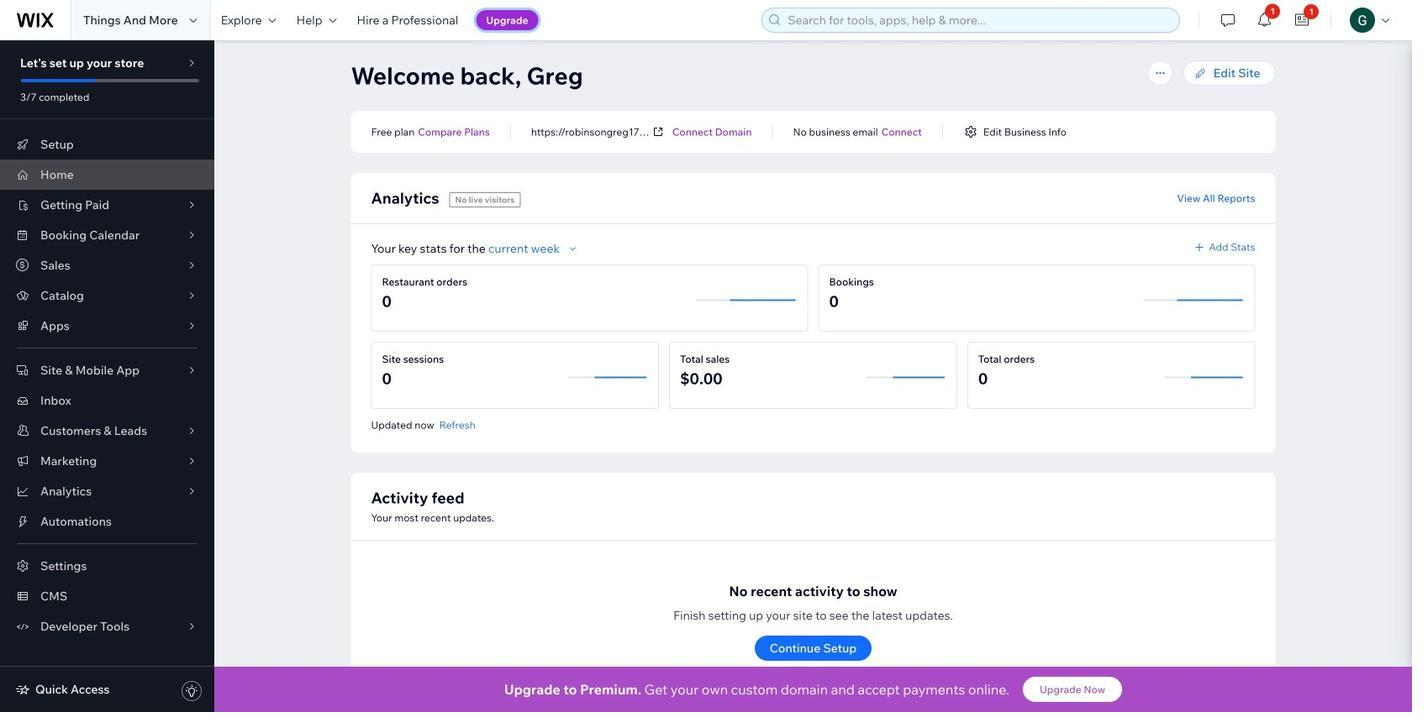 Task type: vqa. For each thing, say whether or not it's contained in the screenshot.
Analytics & Reports DROPDOWN BUTTON
no



Task type: describe. For each thing, give the bounding box(es) containing it.
Search for tools, apps, help & more... field
[[783, 8, 1175, 32]]

sidebar element
[[0, 40, 214, 713]]



